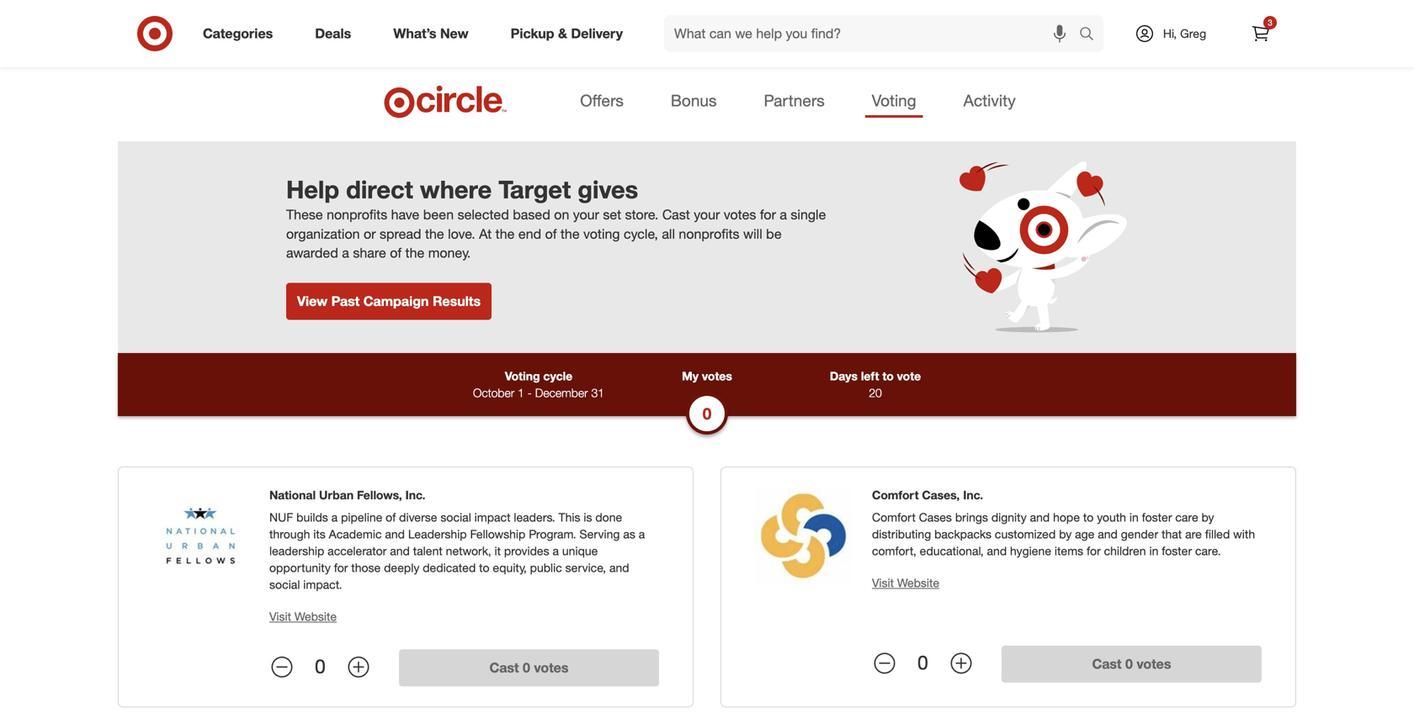 Task type: vqa. For each thing, say whether or not it's contained in the screenshot.
the right social
yes



Task type: locate. For each thing, give the bounding box(es) containing it.
to
[[882, 369, 894, 384], [1083, 511, 1094, 525], [479, 561, 489, 576]]

all
[[662, 226, 675, 242]]

what's
[[393, 25, 436, 42]]

website down impact.
[[295, 610, 337, 625]]

foster down that
[[1162, 544, 1192, 559]]

will
[[743, 226, 762, 242]]

gives
[[578, 175, 638, 205]]

to up age
[[1083, 511, 1094, 525]]

What can we help you find? suggestions appear below search field
[[664, 15, 1083, 52]]

of down spread at the top of the page
[[390, 245, 402, 262]]

comfort,
[[872, 544, 916, 559]]

deeply
[[384, 561, 419, 576]]

visit website link down impact.
[[269, 610, 337, 625]]

2 horizontal spatial for
[[1087, 544, 1101, 559]]

results
[[433, 293, 481, 310]]

inc. up diverse
[[405, 488, 426, 503]]

partners
[[764, 91, 825, 110]]

0 horizontal spatial your
[[573, 207, 599, 223]]

by up filled
[[1202, 511, 1214, 525]]

0 horizontal spatial cast
[[489, 660, 519, 677]]

1 vertical spatial voting
[[505, 369, 540, 384]]

social down opportunity
[[269, 578, 300, 593]]

1 vertical spatial in
[[1149, 544, 1159, 559]]

cast inside help direct where target gives these nonprofits have been selected based on your set store. cast your votes for a single organization or spread the love. at the end of the voting cycle, all nonprofits will be awarded a share of the money.
[[662, 207, 690, 223]]

for down accelerator
[[334, 561, 348, 576]]

1 horizontal spatial voting
[[872, 91, 916, 110]]

visit website down impact.
[[269, 610, 337, 625]]

website down comfort,
[[897, 576, 939, 591]]

1 horizontal spatial in
[[1149, 544, 1159, 559]]

1 vertical spatial visit website link
[[269, 610, 337, 625]]

1 vertical spatial website
[[295, 610, 337, 625]]

1 vertical spatial nonprofits
[[679, 226, 739, 242]]

visit website down comfort,
[[872, 576, 939, 591]]

0 horizontal spatial voting
[[505, 369, 540, 384]]

0 horizontal spatial social
[[269, 578, 300, 593]]

2 horizontal spatial to
[[1083, 511, 1094, 525]]

voting up 1
[[505, 369, 540, 384]]

bonus
[[671, 91, 717, 110]]

1 vertical spatial visit website
[[269, 610, 337, 625]]

on
[[554, 207, 569, 223]]

visit down opportunity
[[269, 610, 291, 625]]

as
[[623, 527, 635, 542]]

0 horizontal spatial website
[[295, 610, 337, 625]]

0 vertical spatial social
[[441, 511, 471, 525]]

website for comfort,
[[897, 576, 939, 591]]

target
[[499, 175, 571, 205]]

visit down comfort,
[[872, 576, 894, 591]]

for down age
[[1087, 544, 1101, 559]]

to down 'network,' at the left
[[479, 561, 489, 576]]

age
[[1075, 527, 1095, 542]]

opportunity
[[269, 561, 331, 576]]

days
[[830, 369, 858, 384]]

the down spread at the top of the page
[[405, 245, 424, 262]]

nonprofits up or
[[327, 207, 387, 223]]

my votes
[[682, 369, 732, 384]]

the down been
[[425, 226, 444, 242]]

been
[[423, 207, 454, 223]]

activity
[[963, 91, 1016, 110]]

1 horizontal spatial visit website link
[[872, 576, 939, 591]]

national
[[269, 488, 316, 503]]

1 horizontal spatial to
[[882, 369, 894, 384]]

1 horizontal spatial inc.
[[963, 488, 983, 503]]

for
[[760, 207, 776, 223], [1087, 544, 1101, 559], [334, 561, 348, 576]]

backpacks
[[934, 527, 992, 542]]

items
[[1055, 544, 1083, 559]]

0 vertical spatial voting
[[872, 91, 916, 110]]

1 horizontal spatial cast 0 votes
[[1092, 657, 1171, 673]]

youth
[[1097, 511, 1126, 525]]

2 vertical spatial to
[[479, 561, 489, 576]]

visit website link for comfort cases, inc. comfort cases brings dignity and hope to youth in foster care by distributing backpacks customized by age and gender that are filled with comfort, educational, and hygiene items for children in foster care.
[[872, 576, 939, 591]]

0 horizontal spatial for
[[334, 561, 348, 576]]

1 vertical spatial comfort
[[872, 511, 916, 525]]

cast for comfort cases, inc. comfort cases brings dignity and hope to youth in foster care by distributing backpacks customized by age and gender that are filled with comfort, educational, and hygiene items for children in foster care.
[[1092, 657, 1122, 673]]

and up the deeply
[[390, 544, 410, 559]]

1 horizontal spatial nonprofits
[[679, 226, 739, 242]]

0 horizontal spatial in
[[1129, 511, 1139, 525]]

0 vertical spatial website
[[897, 576, 939, 591]]

votes inside help direct where target gives these nonprofits have been selected based on your set store. cast your votes for a single organization or spread the love. at the end of the voting cycle, all nonprofits will be awarded a share of the money.
[[724, 207, 756, 223]]

at
[[479, 226, 492, 242]]

campaign
[[363, 293, 429, 310]]

direct
[[346, 175, 413, 205]]

inc.
[[405, 488, 426, 503], [963, 488, 983, 503]]

0 vertical spatial visit
[[872, 576, 894, 591]]

0 horizontal spatial nonprofits
[[327, 207, 387, 223]]

social up leadership
[[441, 511, 471, 525]]

and up customized
[[1030, 511, 1050, 525]]

and down customized
[[987, 544, 1007, 559]]

its
[[313, 527, 326, 542]]

1 horizontal spatial by
[[1202, 511, 1214, 525]]

impact
[[474, 511, 510, 525]]

cases,
[[922, 488, 960, 503]]

visit website link down comfort,
[[872, 576, 939, 591]]

1 your from the left
[[573, 207, 599, 223]]

0 horizontal spatial inc.
[[405, 488, 426, 503]]

20
[[869, 386, 882, 401]]

1 vertical spatial to
[[1083, 511, 1094, 525]]

voting cycle october 1 - december 31
[[473, 369, 604, 401]]

fellowship
[[470, 527, 525, 542]]

builds
[[296, 511, 328, 525]]

0 vertical spatial in
[[1129, 511, 1139, 525]]

0 vertical spatial by
[[1202, 511, 1214, 525]]

a right the as at the left of the page
[[639, 527, 645, 542]]

the right at
[[495, 226, 515, 242]]

my
[[682, 369, 699, 384]]

for up be
[[760, 207, 776, 223]]

1 horizontal spatial for
[[760, 207, 776, 223]]

have
[[391, 207, 419, 223]]

0 vertical spatial of
[[545, 226, 557, 242]]

1 vertical spatial by
[[1059, 527, 1072, 542]]

0 horizontal spatial visit website
[[269, 610, 337, 625]]

by down hope
[[1059, 527, 1072, 542]]

0 horizontal spatial to
[[479, 561, 489, 576]]

0 vertical spatial to
[[882, 369, 894, 384]]

2 inc. from the left
[[963, 488, 983, 503]]

a
[[780, 207, 787, 223], [342, 245, 349, 262], [331, 511, 338, 525], [639, 527, 645, 542], [553, 544, 559, 559]]

the
[[425, 226, 444, 242], [495, 226, 515, 242], [560, 226, 580, 242], [405, 245, 424, 262]]

foster up that
[[1142, 511, 1172, 525]]

nonprofits right the all
[[679, 226, 739, 242]]

1 horizontal spatial social
[[441, 511, 471, 525]]

votes
[[724, 207, 756, 223], [702, 369, 732, 384], [1137, 657, 1171, 673], [534, 660, 569, 677]]

view past campaign results link
[[286, 283, 492, 320]]

0 horizontal spatial visit website link
[[269, 610, 337, 625]]

cycle
[[543, 369, 572, 384]]

1 vertical spatial for
[[1087, 544, 1101, 559]]

of down fellows,
[[386, 511, 396, 525]]

partners link
[[757, 86, 831, 118]]

0
[[703, 405, 711, 424], [917, 652, 928, 675], [315, 655, 326, 679], [1125, 657, 1133, 673], [523, 660, 530, 677]]

voting inside voting cycle october 1 - december 31
[[505, 369, 540, 384]]

1 comfort from the top
[[872, 488, 919, 503]]

1 inc. from the left
[[405, 488, 426, 503]]

greg
[[1180, 26, 1206, 41]]

inc. inside national urban fellows, inc. nuf builds a pipeline of diverse social impact leaders.  this is done through its academic and leadership fellowship program. serving as a leadership accelerator and talent network, it provides a unique opportunity for those deeply dedicated to equity, public service, and social impact.
[[405, 488, 426, 503]]

equity,
[[493, 561, 527, 576]]

the down on
[[560, 226, 580, 242]]

where
[[420, 175, 492, 205]]

in up the gender
[[1129, 511, 1139, 525]]

by
[[1202, 511, 1214, 525], [1059, 527, 1072, 542]]

your
[[573, 207, 599, 223], [694, 207, 720, 223]]

1 vertical spatial visit
[[269, 610, 291, 625]]

0 vertical spatial comfort
[[872, 488, 919, 503]]

and right service,
[[609, 561, 629, 576]]

cast 0 votes for children
[[1092, 657, 1171, 673]]

or
[[364, 226, 376, 242]]

of inside national urban fellows, inc. nuf builds a pipeline of diverse social impact leaders.  this is done through its academic and leadership fellowship program. serving as a leadership accelerator and talent network, it provides a unique opportunity for those deeply dedicated to equity, public service, and social impact.
[[386, 511, 396, 525]]

service,
[[565, 561, 606, 576]]

voting down the what can we help you find? suggestions appear below search box
[[872, 91, 916, 110]]

nonprofits
[[327, 207, 387, 223], [679, 226, 739, 242]]

awarded
[[286, 245, 338, 262]]

hygiene
[[1010, 544, 1051, 559]]

2 vertical spatial for
[[334, 561, 348, 576]]

visit for comfort cases brings dignity and hope to youth in foster care by distributing backpacks customized by age and gender that are filled with comfort, educational, and hygiene items for children in foster care.
[[872, 576, 894, 591]]

2 horizontal spatial cast
[[1092, 657, 1122, 673]]

and
[[1030, 511, 1050, 525], [385, 527, 405, 542], [1098, 527, 1118, 542], [390, 544, 410, 559], [987, 544, 1007, 559], [609, 561, 629, 576]]

of right the end
[[545, 226, 557, 242]]

0 vertical spatial for
[[760, 207, 776, 223]]

in down the gender
[[1149, 544, 1159, 559]]

voting for voting
[[872, 91, 916, 110]]

december
[[535, 386, 588, 401]]

inc. up brings
[[963, 488, 983, 503]]

1 horizontal spatial your
[[694, 207, 720, 223]]

your right on
[[573, 207, 599, 223]]

inc. inside the comfort cases, inc. comfort cases brings dignity and hope to youth in foster care by distributing backpacks customized by age and gender that are filled with comfort, educational, and hygiene items for children in foster care.
[[963, 488, 983, 503]]

dedicated
[[423, 561, 476, 576]]

and down diverse
[[385, 527, 405, 542]]

those
[[351, 561, 381, 576]]

filled
[[1205, 527, 1230, 542]]

public
[[530, 561, 562, 576]]

your right "store."
[[694, 207, 720, 223]]

organization
[[286, 226, 360, 242]]

academic
[[329, 527, 382, 542]]

to right left
[[882, 369, 894, 384]]

provides
[[504, 544, 549, 559]]

0 vertical spatial visit website link
[[872, 576, 939, 591]]

0 horizontal spatial cast 0 votes
[[489, 660, 569, 677]]

talent
[[413, 544, 443, 559]]

1 horizontal spatial visit
[[872, 576, 894, 591]]

website
[[897, 576, 939, 591], [295, 610, 337, 625]]

1 horizontal spatial cast
[[662, 207, 690, 223]]

categories
[[203, 25, 273, 42]]

1 horizontal spatial visit website
[[872, 576, 939, 591]]

1 horizontal spatial website
[[897, 576, 939, 591]]

0 vertical spatial visit website
[[872, 576, 939, 591]]

that
[[1162, 527, 1182, 542]]

share
[[353, 245, 386, 262]]

0 horizontal spatial visit
[[269, 610, 291, 625]]

2 vertical spatial of
[[386, 511, 396, 525]]



Task type: describe. For each thing, give the bounding box(es) containing it.
0 vertical spatial nonprofits
[[327, 207, 387, 223]]

delivery
[[571, 25, 623, 42]]

0 vertical spatial foster
[[1142, 511, 1172, 525]]

for inside help direct where target gives these nonprofits have been selected based on your set store. cast your votes for a single organization or spread the love. at the end of the voting cycle, all nonprofits will be awarded a share of the money.
[[760, 207, 776, 223]]

visit website for national urban fellows, inc. nuf builds a pipeline of diverse social impact leaders.  this is done through its academic and leadership fellowship program. serving as a leadership accelerator and talent network, it provides a unique opportunity for those deeply dedicated to equity, public service, and social impact.
[[269, 610, 337, 625]]

3
[[1268, 17, 1272, 28]]

with
[[1233, 527, 1255, 542]]

a right builds
[[331, 511, 338, 525]]

hi,
[[1163, 26, 1177, 41]]

31
[[591, 386, 604, 401]]

help
[[286, 175, 339, 205]]

for inside the comfort cases, inc. comfort cases brings dignity and hope to youth in foster care by distributing backpacks customized by age and gender that are filled with comfort, educational, and hygiene items for children in foster care.
[[1087, 544, 1101, 559]]

to inside "days left to vote 20"
[[882, 369, 894, 384]]

2 comfort from the top
[[872, 511, 916, 525]]

1
[[518, 386, 524, 401]]

deals
[[315, 25, 351, 42]]

spread
[[380, 226, 421, 242]]

store.
[[625, 207, 659, 223]]

program.
[[529, 527, 576, 542]]

search
[[1072, 27, 1112, 43]]

categories link
[[189, 15, 294, 52]]

nuf
[[269, 511, 293, 525]]

&
[[558, 25, 567, 42]]

target circle logo image
[[381, 84, 509, 120]]

leaders.
[[514, 511, 555, 525]]

to inside national urban fellows, inc. nuf builds a pipeline of diverse social impact leaders.  this is done through its academic and leadership fellowship program. serving as a leadership accelerator and talent network, it provides a unique opportunity for those deeply dedicated to equity, public service, and social impact.
[[479, 561, 489, 576]]

educational,
[[920, 544, 984, 559]]

view
[[297, 293, 328, 310]]

distributing
[[872, 527, 931, 542]]

care
[[1175, 511, 1198, 525]]

unique
[[562, 544, 598, 559]]

money.
[[428, 245, 471, 262]]

set
[[603, 207, 621, 223]]

help direct where target gives these nonprofits have been selected based on your set store. cast your votes for a single organization or spread the love. at the end of the voting cycle, all nonprofits will be awarded a share of the money.
[[286, 175, 826, 262]]

hi, greg
[[1163, 26, 1206, 41]]

3 link
[[1242, 15, 1279, 52]]

comfort cases, inc. comfort cases brings dignity and hope to youth in foster care by distributing backpacks customized by age and gender that are filled with comfort, educational, and hygiene items for children in foster care.
[[872, 488, 1255, 559]]

a up be
[[780, 207, 787, 223]]

based
[[513, 207, 550, 223]]

end
[[518, 226, 541, 242]]

2 your from the left
[[694, 207, 720, 223]]

serving
[[580, 527, 620, 542]]

these
[[286, 207, 323, 223]]

leadership
[[408, 527, 467, 542]]

1 vertical spatial foster
[[1162, 544, 1192, 559]]

0 horizontal spatial by
[[1059, 527, 1072, 542]]

view past campaign results
[[297, 293, 481, 310]]

and down youth
[[1098, 527, 1118, 542]]

network,
[[446, 544, 491, 559]]

fellows,
[[357, 488, 402, 503]]

for inside national urban fellows, inc. nuf builds a pipeline of diverse social impact leaders.  this is done through its academic and leadership fellowship program. serving as a leadership accelerator and talent network, it provides a unique opportunity for those deeply dedicated to equity, public service, and social impact.
[[334, 561, 348, 576]]

urban
[[319, 488, 354, 503]]

what's new
[[393, 25, 469, 42]]

cases
[[919, 511, 952, 525]]

hope
[[1053, 511, 1080, 525]]

pickup & delivery link
[[496, 15, 644, 52]]

left
[[861, 369, 879, 384]]

accelerator
[[328, 544, 387, 559]]

care.
[[1195, 544, 1221, 559]]

selected
[[458, 207, 509, 223]]

offers link
[[573, 86, 630, 118]]

past
[[331, 293, 360, 310]]

1 vertical spatial social
[[269, 578, 300, 593]]

website for leadership
[[295, 610, 337, 625]]

pickup & delivery
[[511, 25, 623, 42]]

a left share
[[342, 245, 349, 262]]

days left to vote 20
[[830, 369, 921, 401]]

impact.
[[303, 578, 342, 593]]

a down the program. in the left of the page
[[553, 544, 559, 559]]

gender
[[1121, 527, 1158, 542]]

deals link
[[301, 15, 372, 52]]

voting for voting cycle october 1 - december 31
[[505, 369, 540, 384]]

brings
[[955, 511, 988, 525]]

leadership
[[269, 544, 324, 559]]

cast for national urban fellows, inc. nuf builds a pipeline of diverse social impact leaders.  this is done through its academic and leadership fellowship program. serving as a leadership accelerator and talent network, it provides a unique opportunity for those deeply dedicated to equity, public service, and social impact.
[[489, 660, 519, 677]]

diverse
[[399, 511, 437, 525]]

visit website link for national urban fellows, inc. nuf builds a pipeline of diverse social impact leaders.  this is done through its academic and leadership fellowship program. serving as a leadership accelerator and talent network, it provides a unique opportunity for those deeply dedicated to equity, public service, and social impact.
[[269, 610, 337, 625]]

activity link
[[957, 86, 1022, 118]]

1 vertical spatial of
[[390, 245, 402, 262]]

search button
[[1072, 15, 1112, 56]]

visit for nuf builds a pipeline of diverse social impact leaders.  this is done through its academic and leadership fellowship program. serving as a leadership accelerator and talent network, it provides a unique opportunity for those deeply dedicated to equity, public service, and social impact.
[[269, 610, 291, 625]]

through
[[269, 527, 310, 542]]

pipeline
[[341, 511, 382, 525]]

offers
[[580, 91, 624, 110]]

dignity
[[991, 511, 1027, 525]]

are
[[1185, 527, 1202, 542]]

done
[[595, 511, 622, 525]]

customized
[[995, 527, 1056, 542]]

cast 0 votes for provides
[[489, 660, 569, 677]]

voting
[[583, 226, 620, 242]]

visit website for comfort cases, inc. comfort cases brings dignity and hope to youth in foster care by distributing backpacks customized by age and gender that are filled with comfort, educational, and hygiene items for children in foster care.
[[872, 576, 939, 591]]

love.
[[448, 226, 475, 242]]

to inside the comfort cases, inc. comfort cases brings dignity and hope to youth in foster care by distributing backpacks customized by age and gender that are filled with comfort, educational, and hygiene items for children in foster care.
[[1083, 511, 1094, 525]]



